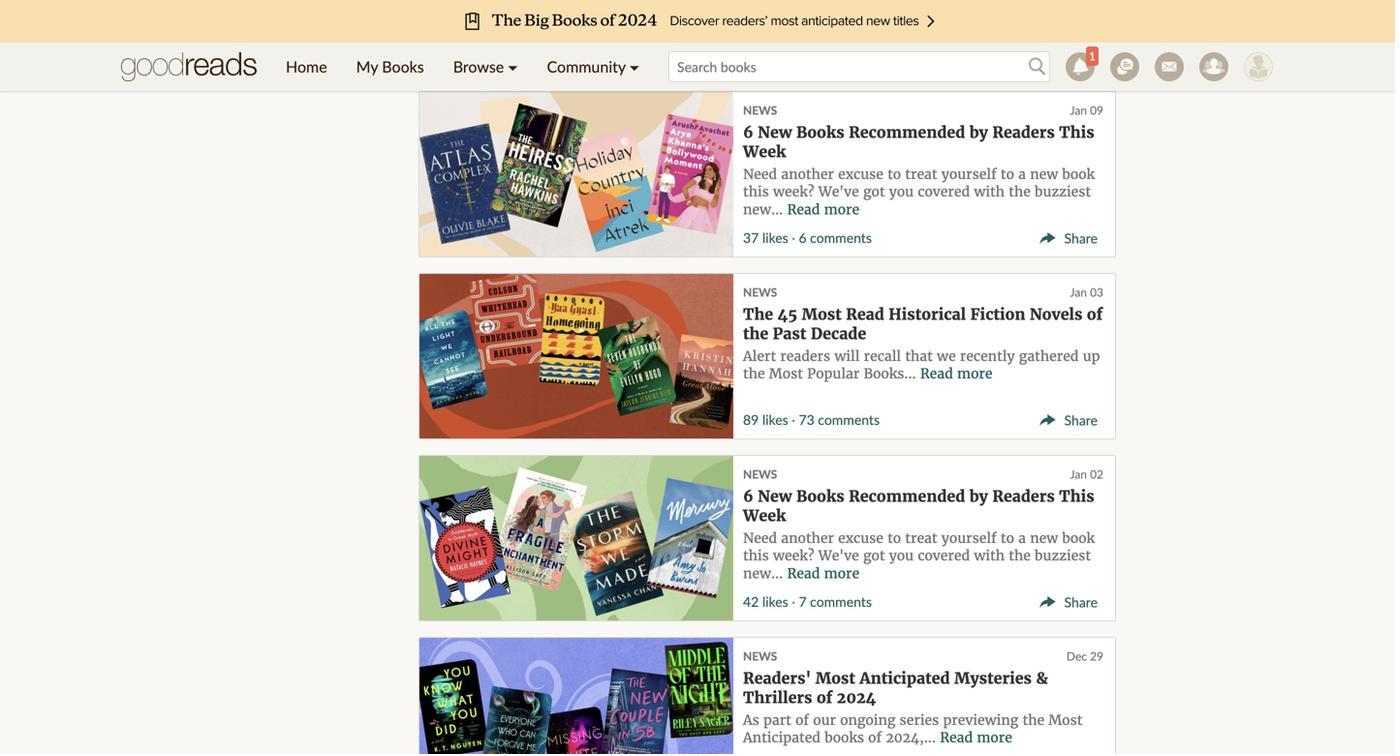 Task type: locate. For each thing, give the bounding box(es) containing it.
week? up the 37 likes · 6 comments
[[773, 183, 815, 201]]

share up jan 03
[[1065, 230, 1098, 246]]

0 vertical spatial recommended
[[849, 123, 966, 142]]

recently
[[960, 348, 1015, 365]]

0 vertical spatial we've
[[819, 183, 859, 201]]

1 jan from the top
[[1070, 103, 1087, 117]]

books down search for books to add to your shelves search field
[[797, 123, 845, 142]]

more up 6 comments link
[[824, 201, 860, 218]]

likes right 37
[[763, 230, 789, 246]]

menu
[[271, 43, 654, 91]]

· for 42 likes
[[792, 594, 796, 611]]

1 share button from the top
[[1039, 230, 1106, 247]]

browse ▾ button
[[439, 43, 533, 91]]

more up 7 comments 'link'
[[824, 565, 860, 583]]

1 ▾ from the left
[[508, 57, 518, 76]]

inbox image
[[1155, 52, 1184, 81]]

likes right 42
[[763, 594, 789, 611]]

1 vertical spatial you
[[889, 548, 914, 565]]

need another excuse to treat yourself to a new book this week? we've got you covered with the buzziest new... up 7 comments 'link'
[[743, 530, 1095, 583]]

45
[[778, 305, 798, 325]]

6 new books recommended by readers this week for 7 comments
[[743, 487, 1095, 526]]

1 vertical spatial got
[[864, 548, 885, 565]]

0 vertical spatial week
[[743, 142, 786, 162]]

2 covered from the top
[[918, 548, 970, 565]]

1 likes from the top
[[763, 48, 789, 64]]

· left "73"
[[792, 412, 796, 429]]

share up "jan 02" link
[[1065, 412, 1098, 429]]

1 this from the top
[[1060, 123, 1095, 142]]

week? up 7
[[773, 548, 815, 565]]

news down 89 likes link at the right bottom of the page
[[743, 468, 778, 482]]

3 likes from the top
[[763, 412, 789, 429]]

1 vertical spatial book
[[1063, 530, 1095, 547]]

0 vertical spatial 6 new books recommended by readers this week link
[[743, 123, 1095, 162]]

1 share button from the top
[[1039, 228, 1106, 247]]

0 vertical spatial this
[[743, 183, 769, 201]]

2 a from the top
[[1019, 530, 1026, 547]]

2 excuse from the top
[[838, 530, 884, 547]]

2 share button from the top
[[1039, 410, 1106, 429]]

4 · from the top
[[792, 594, 796, 611]]

share button up jan 03
[[1039, 230, 1106, 247]]

new... for 37
[[743, 201, 783, 218]]

share for 6 comments
[[1065, 230, 1098, 246]]

most inside the alert readers will recall that we recently gathered up the most popular books...
[[769, 365, 803, 383]]

by left night,
[[743, 1, 760, 19]]

3 · from the top
[[792, 412, 796, 429]]

0 vertical spatial treat
[[905, 166, 938, 183]]

0 vertical spatial by
[[970, 123, 988, 142]]

read more link up 7 comments 'link'
[[787, 565, 860, 583]]

2 need another excuse to treat yourself to a new book this week? we've got you covered with the buzziest new... from the top
[[743, 530, 1095, 583]]

news up the
[[743, 285, 778, 299]]

read down kamilah
[[849, 1, 882, 19]]

1 news from the top
[[743, 103, 778, 117]]

we've up 7 comments 'link'
[[819, 548, 859, 565]]

readers for 6 comments
[[993, 123, 1055, 142]]

read more link down kamilah
[[849, 1, 921, 19]]

publishing.
[[1012, 0, 1088, 1]]

1 vertical spatial recommended
[[849, 487, 966, 507]]

0 vertical spatial new
[[758, 123, 792, 142]]

more down recently
[[958, 365, 993, 383]]

· for 37 likes
[[792, 230, 796, 246]]

share button up "jan 02" link
[[1039, 410, 1106, 429]]

1 vertical spatial share
[[1065, 412, 1098, 429]]

▾ inside dropdown button
[[630, 57, 640, 76]]

2 readers from the top
[[993, 487, 1055, 507]]

2 vertical spatial share button
[[1039, 594, 1106, 611]]

2 with from the top
[[974, 548, 1005, 565]]

1 vertical spatial jan
[[1070, 285, 1087, 299]]

0 vertical spatial books
[[382, 57, 424, 76]]

comments for 89 likes · 73 comments
[[818, 412, 880, 429]]

· right "37 likes" link
[[792, 230, 796, 246]]

news for 89
[[743, 285, 778, 299]]

0 vertical spatial week?
[[773, 183, 815, 201]]

6 new books recommended by readers this week link for 42 likes · 7 comments
[[743, 487, 1095, 526]]

0 vertical spatial new
[[1030, 166, 1059, 183]]

jan left 09 on the right of the page
[[1070, 103, 1087, 117]]

the
[[1009, 183, 1031, 201], [743, 325, 769, 344], [743, 365, 765, 383], [1009, 548, 1031, 565], [1023, 712, 1045, 730]]

3 share button from the top
[[1039, 592, 1106, 611]]

1 vertical spatial new
[[758, 487, 792, 507]]

1 6 new books recommended by readers this week image from the top
[[420, 92, 734, 257]]

2 likes from the top
[[763, 230, 789, 246]]

read more down kamilah
[[849, 1, 921, 19]]

new down the 84 likes link
[[758, 123, 792, 142]]

1 need from the top
[[743, 166, 777, 183]]

anticipated up series
[[860, 670, 950, 689]]

week?
[[773, 183, 815, 201], [773, 548, 815, 565]]

2 you from the top
[[889, 548, 914, 565]]

1 week from the top
[[743, 142, 786, 162]]

2 6 new books recommended by readers this week from the top
[[743, 487, 1095, 526]]

read more link up 6 comments link
[[787, 201, 860, 218]]

read more for 15 comments
[[849, 1, 921, 19]]

1 you from the top
[[889, 183, 914, 201]]

jan left 03
[[1070, 285, 1087, 299]]

▾ for browse ▾
[[508, 57, 518, 76]]

share for 73 comments
[[1065, 412, 1098, 429]]

1 vertical spatial new...
[[743, 565, 783, 583]]

anticipated down part
[[743, 730, 821, 747]]

buzziest down jan 09 link
[[1035, 183, 1091, 201]]

most down readers
[[769, 365, 803, 383]]

2 vertical spatial books
[[797, 487, 845, 507]]

read more for 6 comments
[[787, 201, 860, 218]]

1 need another excuse to treat yourself to a new book this week? we've got you covered with the buzziest new... from the top
[[743, 166, 1095, 218]]

0 vertical spatial need another excuse to treat yourself to a new book this week? we've got you covered with the buzziest new...
[[743, 166, 1095, 218]]

jan for 6 comments
[[1070, 103, 1087, 117]]

readers
[[781, 348, 831, 365]]

news for 42
[[743, 468, 778, 482]]

this
[[743, 183, 769, 201], [743, 548, 769, 565]]

· for 84 likes
[[792, 48, 796, 64]]

3 share from the top
[[1065, 594, 1098, 611]]

2 ▾ from the left
[[630, 57, 640, 76]]

by up night,
[[752, 0, 769, 1]]

0 vertical spatial this
[[1060, 123, 1095, 142]]

this for 42 likes · 7 comments
[[1060, 487, 1095, 507]]

1 vertical spatial yourself
[[942, 530, 997, 547]]

share up dec 29
[[1065, 594, 1098, 611]]

need another excuse to treat yourself to a new book this week? we've got you covered with the buzziest new... for 7 comments
[[743, 530, 1095, 583]]

0 vertical spatial readers
[[993, 123, 1055, 142]]

share button up "jan 02" link
[[1039, 412, 1106, 429]]

another up the 37 likes · 6 comments
[[781, 166, 834, 183]]

buzziest for 37 likes · 6 comments
[[1035, 183, 1091, 201]]

6 down 84
[[743, 123, 754, 142]]

6 down 89
[[743, 487, 754, 507]]

new
[[1030, 166, 1059, 183], [1030, 530, 1059, 547]]

new for 42 likes · 7 comments
[[1030, 530, 1059, 547]]

read more for 73 comments
[[921, 365, 993, 383]]

1 excuse from the top
[[838, 166, 884, 183]]

0 vertical spatial book
[[1063, 166, 1095, 183]]

3 share button from the top
[[1039, 594, 1106, 611]]

▾ inside dropdown button
[[508, 57, 518, 76]]

read more link for 7 comments
[[787, 565, 860, 583]]

got up 6 comments link
[[864, 183, 885, 201]]

most inside the 45 most read historical fiction novels of the past decade
[[802, 305, 842, 325]]

4 likes from the top
[[763, 594, 789, 611]]

books
[[382, 57, 424, 76], [797, 123, 845, 142], [797, 487, 845, 507]]

1 readers from the top
[[993, 123, 1055, 142]]

42 likes link
[[743, 594, 789, 611]]

1 vertical spatial a
[[1019, 530, 1026, 547]]

read more down we
[[921, 365, 993, 383]]

0 vertical spatial got
[[864, 183, 885, 201]]

book for 7 comments
[[1063, 530, 1095, 547]]

we've for 7
[[819, 548, 859, 565]]

this up 37
[[743, 183, 769, 201]]

jan 02 link
[[1070, 468, 1104, 482]]

2 new from the top
[[1030, 530, 1059, 547]]

0 vertical spatial jan
[[1070, 103, 1087, 117]]

1 recommended from the top
[[849, 123, 966, 142]]

2 week from the top
[[743, 507, 786, 526]]

1 vertical spatial by
[[970, 487, 988, 507]]

likes for 84 likes
[[763, 48, 789, 64]]

you for 42 likes · 7 comments
[[889, 548, 914, 565]]

browse
[[453, 57, 504, 76]]

likes for 42 likes
[[763, 594, 789, 611]]

got for 6 comments
[[864, 183, 885, 201]]

0 vertical spatial share
[[1065, 230, 1098, 246]]

will
[[835, 348, 860, 365]]

book down "jan 02" link
[[1063, 530, 1095, 547]]

1 vertical spatial 6 new books recommended by readers this week link
[[743, 487, 1095, 526]]

Search for books to add to your shelves search field
[[669, 51, 1051, 82]]

1 · from the top
[[792, 48, 796, 64]]

▾ right community
[[630, 57, 640, 76]]

share button up jan 03
[[1039, 228, 1106, 247]]

2 treat from the top
[[905, 530, 938, 547]]

most up our
[[816, 670, 856, 689]]

as
[[743, 712, 760, 730]]

likes for 89 likes
[[763, 412, 789, 429]]

book
[[1063, 166, 1095, 183], [1063, 530, 1095, 547]]

3 jan from the top
[[1070, 468, 1087, 482]]

need for 37
[[743, 166, 777, 183]]

treat for 6 comments
[[905, 166, 938, 183]]

comments right "73"
[[818, 412, 880, 429]]

more
[[886, 1, 921, 19], [824, 201, 860, 218], [958, 365, 993, 383], [824, 565, 860, 583], [977, 730, 1013, 747]]

new... for 42
[[743, 565, 783, 583]]

2 need from the top
[[743, 530, 777, 547]]

share button
[[1039, 228, 1106, 247], [1039, 410, 1106, 429], [1039, 592, 1106, 611]]

fiction
[[971, 305, 1026, 325]]

2 share from the top
[[1065, 412, 1098, 429]]

2 another from the top
[[781, 530, 834, 547]]

share button up dec
[[1039, 594, 1106, 611]]

2 buzziest from the top
[[1035, 548, 1091, 565]]

0 vertical spatial anticipated
[[860, 670, 950, 689]]

1
[[1089, 49, 1096, 63]]

browse ▾
[[453, 57, 518, 76]]

need
[[743, 166, 777, 183], [743, 530, 777, 547]]

that
[[906, 348, 933, 365]]

1 share from the top
[[1065, 230, 1098, 246]]

2 this from the top
[[743, 548, 769, 565]]

2 yourself from the top
[[942, 530, 997, 547]]

1 horizontal spatial ▾
[[630, 57, 640, 76]]

1 vertical spatial we've
[[819, 548, 859, 565]]

week up "37 likes" link
[[743, 142, 786, 162]]

buzziest
[[1035, 183, 1091, 201], [1035, 548, 1091, 565]]

2 vertical spatial 6
[[743, 487, 754, 507]]

this up 42
[[743, 548, 769, 565]]

1 yourself from the top
[[942, 166, 997, 183]]

jan for 73 comments
[[1070, 285, 1087, 299]]

likes for 37 likes
[[763, 230, 789, 246]]

jan
[[1070, 103, 1087, 117], [1070, 285, 1087, 299], [1070, 468, 1087, 482]]

· left 7
[[792, 594, 796, 611]]

need up "37 likes" link
[[743, 166, 777, 183]]

need another excuse to treat yourself to a new book this week? we've got you covered with the buzziest new... for 6 comments
[[743, 166, 1095, 218]]

2 new... from the top
[[743, 565, 783, 583]]

1 vertical spatial excuse
[[838, 530, 884, 547]]

of down 03
[[1087, 305, 1103, 325]]

news
[[743, 103, 778, 117], [743, 285, 778, 299], [743, 468, 778, 482], [743, 650, 778, 664]]

comments right "37 likes" link
[[810, 230, 872, 246]]

new
[[758, 123, 792, 142], [758, 487, 792, 507]]

got up 7 comments 'link'
[[864, 548, 885, 565]]

jan left 02
[[1070, 468, 1087, 482]]

to
[[888, 166, 901, 183], [1001, 166, 1015, 183], [888, 530, 901, 547], [1001, 530, 1015, 547]]

0 vertical spatial 6
[[743, 123, 754, 142]]

comments right 7
[[810, 594, 872, 611]]

02
[[1090, 468, 1104, 482]]

community ▾
[[547, 57, 640, 76]]

1 new... from the top
[[743, 201, 783, 218]]

readers' most anticipated mysteries & thrillers of 2024 image
[[420, 639, 734, 755]]

1 treat from the top
[[905, 166, 938, 183]]

2 6 new books recommended by readers this week link from the top
[[743, 487, 1095, 526]]

need another excuse to treat yourself to a new book this week? we've got you covered with the buzziest new... up 6 comments link
[[743, 166, 1095, 218]]

0 vertical spatial 6 new books recommended by readers this week
[[743, 123, 1095, 162]]

books for 37 likes
[[797, 123, 845, 142]]

2 got from the top
[[864, 548, 885, 565]]

our
[[813, 712, 836, 730]]

1 vertical spatial need
[[743, 530, 777, 547]]

6 new books recommended by readers this week image
[[420, 92, 734, 257], [420, 456, 734, 621]]

0 vertical spatial new...
[[743, 201, 783, 218]]

1 this from the top
[[743, 183, 769, 201]]

more for 6 comments
[[824, 201, 860, 218]]

we've up 6 comments link
[[819, 183, 859, 201]]

likes
[[763, 48, 789, 64], [763, 230, 789, 246], [763, 412, 789, 429], [763, 594, 789, 611]]

4 news from the top
[[743, 650, 778, 664]]

news up readers'
[[743, 650, 778, 664]]

1 vertical spatial 6
[[799, 230, 807, 246]]

1 vertical spatial new
[[1030, 530, 1059, 547]]

0 vertical spatial share button
[[1039, 230, 1106, 247]]

2 vertical spatial share
[[1065, 594, 1098, 611]]

jan for 7 comments
[[1070, 468, 1087, 482]]

1 vertical spatial 6 new books recommended by readers this week image
[[420, 456, 734, 621]]

1 vertical spatial week?
[[773, 548, 815, 565]]

a
[[1019, 166, 1026, 183], [1019, 530, 1026, 547]]

more for 15 comments
[[886, 1, 921, 19]]

read more link for 73 comments
[[921, 365, 993, 383]]

1 new from the top
[[758, 123, 792, 142]]

1 new from the top
[[1030, 166, 1059, 183]]

73 comments link
[[799, 412, 880, 429]]

1 vertical spatial week
[[743, 507, 786, 526]]

1 vertical spatial share button
[[1039, 412, 1106, 429]]

2 new from the top
[[758, 487, 792, 507]]

books down 89 likes · 73 comments
[[797, 487, 845, 507]]

1 vertical spatial treat
[[905, 530, 938, 547]]

2 · from the top
[[792, 230, 796, 246]]

alert
[[743, 348, 776, 365]]

1 vertical spatial this
[[1060, 487, 1095, 507]]

2 this from the top
[[1060, 487, 1095, 507]]

read more link down we
[[921, 365, 993, 383]]

0 vertical spatial covered
[[918, 183, 970, 201]]

1 week? from the top
[[773, 183, 815, 201]]

0 vertical spatial need
[[743, 166, 777, 183]]

2024,...
[[886, 730, 936, 747]]

1 vertical spatial with
[[974, 548, 1005, 565]]

week for 37
[[743, 142, 786, 162]]

of inside readers' most anticipated mysteries & thrillers of 2024
[[817, 689, 833, 708]]

got
[[864, 183, 885, 201], [864, 548, 885, 565]]

excuse up 7 comments 'link'
[[838, 530, 884, 547]]

0 vertical spatial with
[[974, 183, 1005, 201]]

3 news from the top
[[743, 468, 778, 482]]

1 covered from the top
[[918, 183, 970, 201]]

alert readers will recall that we recently gathered up the most popular books...
[[743, 348, 1100, 383]]

1 with from the top
[[974, 183, 1005, 201]]

read for 73 comments
[[921, 365, 953, 383]]

excuse for 7 comments
[[838, 530, 884, 547]]

0 horizontal spatial anticipated
[[743, 730, 821, 747]]

this for 42
[[743, 548, 769, 565]]

0 vertical spatial a
[[1019, 166, 1026, 183]]

1 vertical spatial this
[[743, 548, 769, 565]]

this for 37
[[743, 183, 769, 201]]

37
[[743, 230, 759, 246]]

read up 7
[[787, 565, 820, 583]]

1 we've from the top
[[819, 183, 859, 201]]

1 another from the top
[[781, 166, 834, 183]]

▾ right browse
[[508, 57, 518, 76]]

mysteries
[[955, 670, 1032, 689]]

we
[[937, 348, 956, 365]]

readers
[[993, 123, 1055, 142], [993, 487, 1055, 507]]

0 vertical spatial another
[[781, 166, 834, 183]]

read down we
[[921, 365, 953, 383]]

1 buzziest from the top
[[1035, 183, 1091, 201]]

comments
[[818, 48, 880, 64], [810, 230, 872, 246], [818, 412, 880, 429], [810, 594, 872, 611]]

0 vertical spatial by
[[752, 0, 769, 1]]

likes right 84
[[763, 48, 789, 64]]

6 right "37 likes" link
[[799, 230, 807, 246]]

1 horizontal spatial anticipated
[[860, 670, 950, 689]]

author
[[806, 0, 851, 1]]

2 by from the top
[[970, 487, 988, 507]]

share button for 89 likes · 73 comments
[[1039, 412, 1106, 429]]

6 new books recommended by readers this week
[[743, 123, 1095, 162], [743, 487, 1095, 526]]

of
[[1087, 305, 1103, 325], [817, 689, 833, 708], [796, 712, 809, 730], [869, 730, 882, 747]]

1 button
[[1058, 43, 1103, 91]]

covered for 6 comments
[[918, 183, 970, 201]]

2 6 new books recommended by readers this week image from the top
[[420, 456, 734, 621]]

1 vertical spatial anticipated
[[743, 730, 821, 747]]

yourself
[[942, 166, 997, 183], [942, 530, 997, 547]]

1 vertical spatial share button
[[1039, 410, 1106, 429]]

read more up 6 comments link
[[787, 201, 860, 218]]

home
[[286, 57, 327, 76]]

another
[[781, 166, 834, 183], [781, 530, 834, 547]]

0 vertical spatial 6 new books recommended by readers this week image
[[420, 92, 734, 257]]

1 vertical spatial by
[[743, 1, 760, 19]]

2 week? from the top
[[773, 548, 815, 565]]

readers' most anticipated mysteries & thrillers of 2024
[[743, 670, 1048, 708]]

2 vertical spatial jan
[[1070, 468, 1087, 482]]

0 horizontal spatial ▾
[[508, 57, 518, 76]]

book down jan 09 link
[[1063, 166, 1095, 183]]

jan 03
[[1070, 285, 1104, 299]]

readers'
[[743, 670, 811, 689]]

read down previewing in the bottom of the page
[[940, 730, 973, 747]]

week
[[743, 142, 786, 162], [743, 507, 786, 526]]

new... up "37 likes" link
[[743, 201, 783, 218]]

likes right 89
[[763, 412, 789, 429]]

1 by from the top
[[970, 123, 988, 142]]

2 news from the top
[[743, 285, 778, 299]]

15 comments link
[[799, 48, 880, 64]]

dec 29
[[1067, 650, 1104, 664]]

thrillers
[[743, 689, 813, 708]]

recommended
[[849, 123, 966, 142], [849, 487, 966, 507]]

1 vertical spatial readers
[[993, 487, 1055, 507]]

read up "recall"
[[846, 305, 885, 325]]

books right the my
[[382, 57, 424, 76]]

37 likes · 6 comments
[[743, 230, 872, 246]]

excuse up 6 comments link
[[838, 166, 884, 183]]

42
[[743, 594, 759, 611]]

my
[[356, 57, 378, 76]]

1 got from the top
[[864, 183, 885, 201]]

share button for 6 comments
[[1039, 228, 1106, 247]]

most right 45
[[802, 305, 842, 325]]

another for 6
[[781, 166, 834, 183]]

books for 42 likes
[[797, 487, 845, 507]]

book for 6 comments
[[1063, 166, 1095, 183]]

read more
[[849, 1, 921, 19], [787, 201, 860, 218], [921, 365, 993, 383], [787, 565, 860, 583], [940, 730, 1013, 747]]

1 vertical spatial buzziest
[[1035, 548, 1091, 565]]

1 vertical spatial 6 new books recommended by readers this week
[[743, 487, 1095, 526]]

2 vertical spatial share button
[[1039, 592, 1106, 611]]

this down jan 09 link
[[1060, 123, 1095, 142]]

0 vertical spatial yourself
[[942, 166, 997, 183]]

· left 15
[[792, 48, 796, 64]]

comments for 84 likes · 15 comments
[[818, 48, 880, 64]]

read more down previewing in the bottom of the page
[[940, 730, 1013, 747]]

we've for 6
[[819, 183, 859, 201]]

excuse for 6 comments
[[838, 166, 884, 183]]

this down "jan 02" link
[[1060, 487, 1095, 507]]

most down dec
[[1049, 712, 1083, 730]]

0 vertical spatial excuse
[[838, 166, 884, 183]]

0 vertical spatial you
[[889, 183, 914, 201]]

1 6 new books recommended by readers this week link from the top
[[743, 123, 1095, 162]]

another up 42 likes · 7 comments
[[781, 530, 834, 547]]

comments right 15
[[818, 48, 880, 64]]

of up our
[[817, 689, 833, 708]]

1 vertical spatial another
[[781, 530, 834, 547]]

need up 42 likes link
[[743, 530, 777, 547]]

Search books text field
[[669, 51, 1051, 82]]

2 book from the top
[[1063, 530, 1095, 547]]

news down the 84 likes link
[[743, 103, 778, 117]]

1 vertical spatial books
[[797, 123, 845, 142]]

week up 42 likes link
[[743, 507, 786, 526]]

more down kamilah
[[886, 1, 921, 19]]

0 vertical spatial buzziest
[[1035, 183, 1091, 201]]

·
[[792, 48, 796, 64], [792, 230, 796, 246], [792, 412, 796, 429], [792, 594, 796, 611]]

1 book from the top
[[1063, 166, 1095, 183]]

you for 37 likes · 6 comments
[[889, 183, 914, 201]]

2 we've from the top
[[819, 548, 859, 565]]

read inside the 45 most read historical fiction novels of the past decade
[[846, 305, 885, 325]]

share button up dec
[[1039, 592, 1106, 611]]

read up the 37 likes · 6 comments
[[787, 201, 820, 218]]

treat for 7 comments
[[905, 530, 938, 547]]

1 vertical spatial covered
[[918, 548, 970, 565]]

2 recommended from the top
[[849, 487, 966, 507]]

6 new books recommended by readers this week link
[[743, 123, 1095, 162], [743, 487, 1095, 526]]

1 vertical spatial need another excuse to treat yourself to a new book this week? we've got you covered with the buzziest new...
[[743, 530, 1095, 583]]

2 jan from the top
[[1070, 285, 1087, 299]]

6 for 42 likes
[[743, 487, 754, 507]]

previewing
[[943, 712, 1019, 730]]

0 vertical spatial share button
[[1039, 228, 1106, 247]]

buzziest down "jan 02" link
[[1035, 548, 1091, 565]]

2 share button from the top
[[1039, 412, 1106, 429]]

new down 89 likes link at the right bottom of the page
[[758, 487, 792, 507]]

of down ongoing
[[869, 730, 882, 747]]

need for 42
[[743, 530, 777, 547]]

read more up 7 comments 'link'
[[787, 565, 860, 583]]

read for 7 comments
[[787, 565, 820, 583]]

1 a from the top
[[1019, 166, 1026, 183]]

most
[[802, 305, 842, 325], [769, 365, 803, 383], [816, 670, 856, 689], [1049, 712, 1083, 730]]

yourself for 42 likes · 7 comments
[[942, 530, 997, 547]]

89
[[743, 412, 759, 429]]

1 6 new books recommended by readers this week from the top
[[743, 123, 1095, 162]]

new... up 42 likes link
[[743, 565, 783, 583]]



Task type: vqa. For each thing, say whether or not it's contained in the screenshot.
2nd requesting from the top
no



Task type: describe. For each thing, give the bounding box(es) containing it.
73
[[799, 412, 815, 429]]

dec 29 link
[[1067, 650, 1104, 664]]

with for 7 comments
[[974, 548, 1005, 565]]

the inside the 45 most read historical fiction novels of the past decade
[[743, 325, 769, 344]]

more for 7 comments
[[824, 565, 860, 583]]

2024
[[837, 689, 876, 708]]

decade
[[811, 325, 867, 344]]

the 45 most read historical fiction novels of the past decade link
[[743, 305, 1103, 344]]

most inside the as part of our ongoing series previewing the most anticipated books of 2024,...
[[1049, 712, 1083, 730]]

29
[[1090, 650, 1104, 664]]

the 45 most read historical fiction novels of the past decade
[[743, 305, 1103, 344]]

this for 37 likes · 6 comments
[[1060, 123, 1095, 142]]

share button for 42 likes · 7 comments
[[1039, 594, 1106, 611]]

menu containing home
[[271, 43, 654, 91]]

in
[[994, 0, 1008, 1]]

cole works
[[916, 0, 990, 1]]

kamilah
[[855, 0, 911, 1]]

readers' most anticipated mysteries & thrillers of 2024 link
[[743, 670, 1048, 708]]

read more link down previewing in the bottom of the page
[[940, 730, 1013, 747]]

news for 37
[[743, 103, 778, 117]]

jan 03 link
[[1070, 285, 1104, 299]]

my books
[[356, 57, 424, 76]]

she...
[[810, 1, 845, 19]]

84
[[743, 48, 759, 64]]

books...
[[864, 365, 916, 383]]

popular
[[807, 365, 860, 383]]

read more link for 15 comments
[[849, 1, 921, 19]]

new for 37 likes
[[758, 123, 792, 142]]

recall
[[864, 348, 901, 365]]

a for 7 comments
[[1019, 530, 1026, 547]]

comments for 37 likes · 6 comments
[[810, 230, 872, 246]]

read more link for 6 comments
[[787, 201, 860, 218]]

read for 15 comments
[[849, 1, 882, 19]]

03
[[1090, 285, 1104, 299]]

most inside readers' most anticipated mysteries & thrillers of 2024
[[816, 670, 856, 689]]

jan 02
[[1070, 468, 1104, 482]]

share button for 73 comments
[[1039, 410, 1106, 429]]

37 likes link
[[743, 230, 789, 246]]

covered for 7 comments
[[918, 548, 970, 565]]

notifications element
[[1066, 47, 1099, 81]]

6 new books recommended by readers this week image for 37 likes
[[420, 92, 734, 257]]

historical
[[889, 305, 966, 325]]

the inside the alert readers will recall that we recently gathered up the most popular books...
[[743, 365, 765, 383]]

with for 6 comments
[[974, 183, 1005, 201]]

jan 09 link
[[1070, 103, 1104, 117]]

comments for 42 likes · 7 comments
[[810, 594, 872, 611]]

jan 09
[[1070, 103, 1104, 117]]

anticipated inside readers' most anticipated mysteries & thrillers of 2024
[[860, 670, 950, 689]]

buzziest for 42 likes · 7 comments
[[1035, 548, 1091, 565]]

84 likes · 15 comments
[[743, 48, 880, 64]]

past
[[773, 325, 807, 344]]

new for 42 likes
[[758, 487, 792, 507]]

a for 6 comments
[[1019, 166, 1026, 183]]

week? for 6 comments
[[773, 183, 815, 201]]

by day, author kamilah cole works in publishing. by night, she...
[[743, 0, 1088, 19]]

novels
[[1030, 305, 1083, 325]]

09
[[1090, 103, 1104, 117]]

of inside the 45 most read historical fiction novels of the past decade
[[1087, 305, 1103, 325]]

more down previewing in the bottom of the page
[[977, 730, 1013, 747]]

6 comments link
[[799, 230, 872, 246]]

another for 7
[[781, 530, 834, 547]]

recommended for 7 comments
[[849, 487, 966, 507]]

yourself for 37 likes · 6 comments
[[942, 166, 997, 183]]

84 likes link
[[743, 48, 789, 64]]

dec
[[1067, 650, 1087, 664]]

6 new books recommended by readers this week for 6 comments
[[743, 123, 1095, 162]]

6 new books recommended by readers this week link for 37 likes · 6 comments
[[743, 123, 1095, 162]]

night,
[[765, 1, 806, 19]]

more for 73 comments
[[958, 365, 993, 383]]

up
[[1083, 348, 1100, 365]]

by for 37 likes · 6 comments
[[970, 123, 988, 142]]

15
[[799, 48, 815, 64]]

readers for 7 comments
[[993, 487, 1055, 507]]

▾ for community ▾
[[630, 57, 640, 76]]

the inside the as part of our ongoing series previewing the most anticipated books of 2024,...
[[1023, 712, 1045, 730]]

of left our
[[796, 712, 809, 730]]

gathered
[[1019, 348, 1079, 365]]

the 45 most read historical fiction novels of the past decade image
[[420, 274, 734, 439]]

7
[[799, 594, 807, 611]]

an epic list of amazing dragon books for fantasy lovers to hoard image
[[420, 0, 734, 75]]

home link
[[271, 43, 342, 91]]

42 likes · 7 comments
[[743, 594, 872, 611]]

anticipated inside the as part of our ongoing series previewing the most anticipated books of 2024,...
[[743, 730, 821, 747]]

friend requests image
[[1200, 52, 1229, 81]]

week? for 7 comments
[[773, 548, 815, 565]]

share button for 37 likes · 6 comments
[[1039, 230, 1106, 247]]

7 comments link
[[799, 594, 872, 611]]

new for 37 likes · 6 comments
[[1030, 166, 1059, 183]]

my books link
[[342, 43, 439, 91]]

books
[[825, 730, 864, 747]]

got for 7 comments
[[864, 548, 885, 565]]

series
[[900, 712, 939, 730]]

community
[[547, 57, 626, 76]]

my group discussions image
[[1111, 52, 1140, 81]]

community ▾ button
[[533, 43, 654, 91]]

6 new books recommended by readers this week image for 42 likes
[[420, 456, 734, 621]]

read more for 7 comments
[[787, 565, 860, 583]]

6 for 37 likes
[[743, 123, 754, 142]]

the
[[743, 305, 774, 325]]

read for 6 comments
[[787, 201, 820, 218]]

&
[[1036, 670, 1048, 689]]

as part of our ongoing series previewing the most anticipated books of 2024,...
[[743, 712, 1083, 747]]

part
[[764, 712, 792, 730]]

share button for 7 comments
[[1039, 592, 1106, 611]]

by for 42 likes · 7 comments
[[970, 487, 988, 507]]

recommended for 6 comments
[[849, 123, 966, 142]]

89 likes link
[[743, 412, 789, 429]]

share for 7 comments
[[1065, 594, 1098, 611]]

bob builder image
[[1244, 52, 1273, 81]]

ongoing
[[840, 712, 896, 730]]

· for 89 likes
[[792, 412, 796, 429]]

day,
[[773, 0, 801, 1]]

89 likes · 73 comments
[[743, 412, 880, 429]]

week for 42
[[743, 507, 786, 526]]



